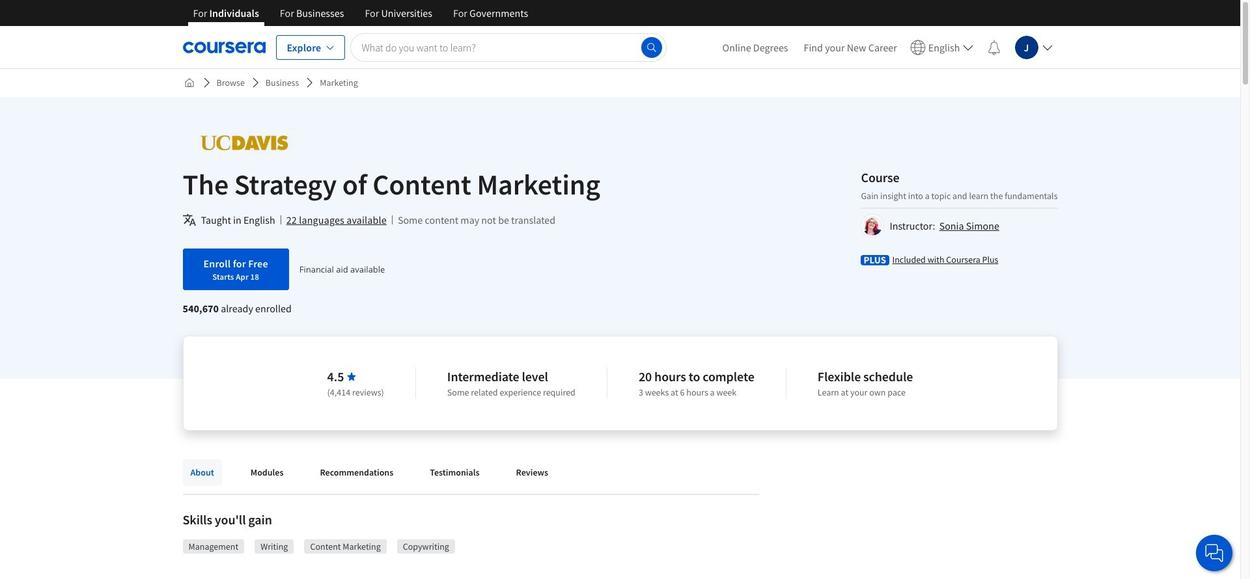 Task type: vqa. For each thing, say whether or not it's contained in the screenshot.
"search box"
yes



Task type: locate. For each thing, give the bounding box(es) containing it.
coursera image
[[183, 37, 265, 58]]

None search field
[[351, 33, 667, 62]]

banner navigation
[[183, 0, 539, 36]]

coursera plus image
[[861, 255, 890, 265]]

home image
[[184, 78, 194, 88]]

university of california, davis image
[[183, 128, 305, 158]]



Task type: describe. For each thing, give the bounding box(es) containing it.
What do you want to learn? text field
[[351, 33, 667, 62]]

sonia simone image
[[863, 216, 883, 235]]



